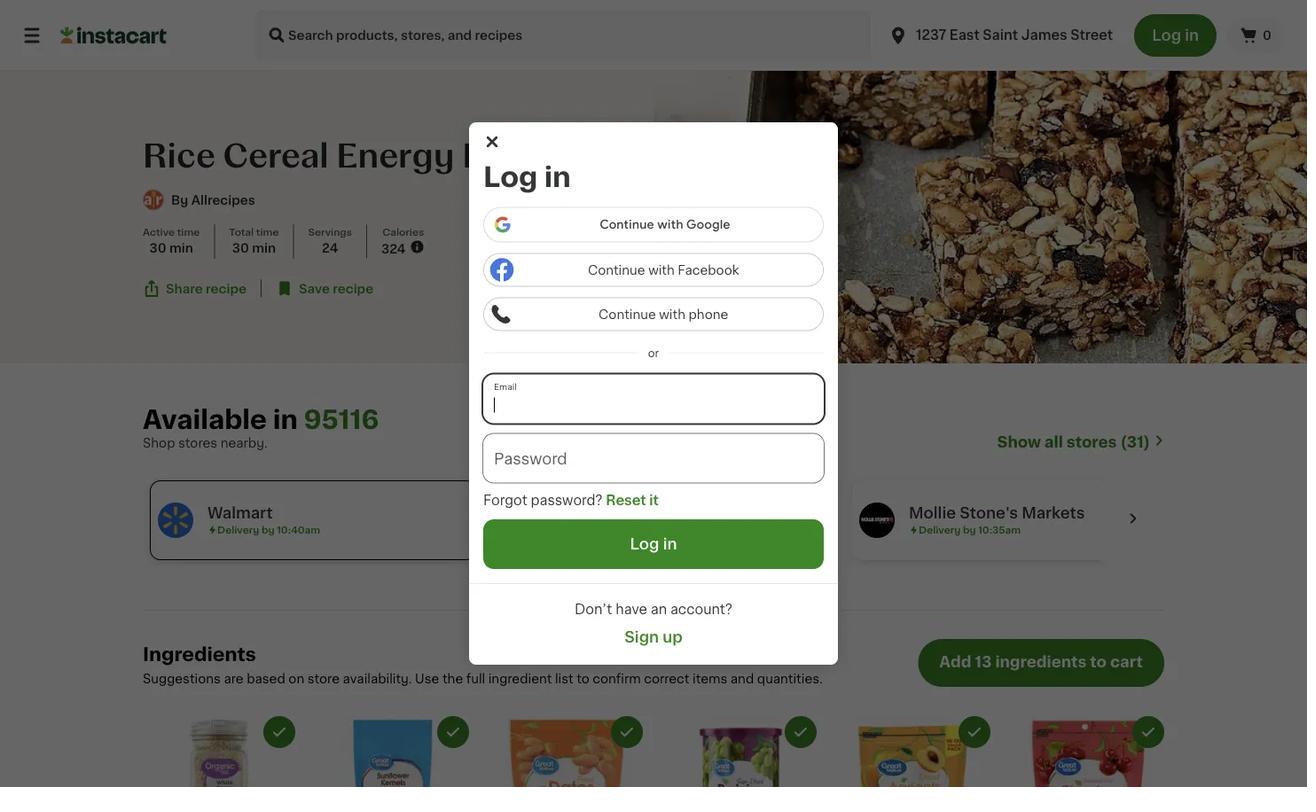 Task type: vqa. For each thing, say whether or not it's contained in the screenshot.
options inside the South Beach, 3 total options
no



Task type: describe. For each thing, give the bounding box(es) containing it.
available in 95116 shop stores nearby.
[[143, 408, 379, 450]]

bars
[[462, 140, 538, 172]]

delivery inside safeway delivery by 10:35am
[[568, 526, 610, 535]]

up
[[663, 630, 683, 646]]

24
[[322, 242, 338, 254]]

correct
[[644, 673, 690, 686]]

5 product group from the left
[[839, 717, 991, 788]]

are
[[224, 673, 244, 686]]

6 product group from the left
[[1012, 717, 1165, 788]]

forgot password? reset it
[[484, 495, 659, 508]]

324
[[382, 243, 406, 255]]

items
[[693, 673, 728, 686]]

2 vertical spatial log in
[[630, 537, 677, 552]]

add 13 ingredients to cart button
[[919, 640, 1165, 688]]

1 vertical spatial to
[[577, 673, 590, 686]]

2 10:35am from the left
[[979, 526, 1021, 535]]

shop
[[143, 437, 175, 450]]

sign
[[625, 630, 659, 646]]

delivery for mollie stone's markets
[[919, 526, 961, 535]]

password?
[[531, 495, 603, 508]]

safeway
[[558, 506, 625, 521]]

mollie stone's markets image
[[860, 503, 895, 539]]

don't
[[575, 603, 613, 616]]

all
[[1045, 435, 1064, 450]]

3 product group from the left
[[491, 717, 643, 788]]

sign up
[[625, 630, 683, 646]]

by for mollie stone's markets
[[964, 526, 976, 535]]

recipe for save recipe
[[333, 283, 374, 295]]

store
[[308, 673, 340, 686]]

markets
[[1022, 506, 1086, 521]]

2 product group from the left
[[317, 717, 469, 788]]

phone
[[689, 308, 729, 321]]

in inside available in 95116 shop stores nearby.
[[273, 408, 298, 433]]

continue with phone button
[[484, 298, 824, 331]]

with for facebook
[[649, 264, 675, 276]]

reset
[[606, 495, 647, 508]]

continue with facebook
[[588, 264, 740, 276]]

share recipe
[[166, 283, 247, 295]]

by
[[171, 194, 188, 206]]

Password password field
[[484, 434, 824, 483]]

have
[[616, 603, 648, 616]]

availability.
[[343, 673, 412, 686]]

0
[[1264, 29, 1272, 42]]

sign up button
[[604, 628, 704, 648]]

rice
[[143, 140, 216, 172]]

walmart
[[208, 506, 273, 521]]

walmart image
[[158, 503, 193, 539]]

show all stores (31) button
[[998, 433, 1165, 453]]

cart
[[1111, 655, 1144, 670]]

share recipe button
[[143, 280, 247, 298]]

quantities.
[[758, 673, 823, 686]]

0 vertical spatial log
[[1153, 28, 1182, 43]]

unselect item image for first product group from right
[[1141, 725, 1157, 741]]

unselect item image for sixth product group from right
[[272, 725, 287, 741]]

10:35am inside safeway delivery by 10:35am
[[627, 526, 670, 535]]

0 button
[[1228, 18, 1287, 53]]

30 for total time 30 min
[[232, 242, 249, 254]]

account?
[[671, 603, 733, 616]]

mollie stone's markets
[[909, 506, 1086, 521]]

full
[[467, 673, 486, 686]]

continue for continue with facebook
[[588, 264, 646, 276]]

min for total time 30 min
[[252, 242, 276, 254]]

continue with phone
[[599, 308, 729, 321]]

servings 24
[[308, 227, 352, 254]]

time for active time 30 min
[[177, 227, 200, 237]]

recipe for share recipe
[[206, 283, 247, 295]]

and
[[731, 673, 754, 686]]

continue for continue with phone
[[599, 308, 656, 321]]

rice cereal energy bars
[[143, 140, 538, 172]]

list
[[555, 673, 574, 686]]

in left 0 button
[[1186, 28, 1200, 43]]

or
[[649, 348, 659, 359]]

by for walmart
[[262, 526, 275, 535]]

mollie
[[909, 506, 957, 521]]

add
[[940, 655, 972, 670]]

add 13 ingredients to cart
[[940, 655, 1144, 670]]

1 horizontal spatial log
[[630, 537, 660, 552]]

total
[[229, 227, 254, 237]]

it
[[650, 495, 659, 508]]

to inside add 13 ingredients to cart button
[[1091, 655, 1107, 670]]

10:40am
[[277, 526, 320, 535]]



Task type: locate. For each thing, give the bounding box(es) containing it.
0 horizontal spatial 10:35am
[[627, 526, 670, 535]]

1 horizontal spatial 30
[[232, 242, 249, 254]]

min inside active time 30 min
[[169, 242, 193, 254]]

2 recipe from the left
[[333, 283, 374, 295]]

available
[[143, 408, 267, 433]]

rice cereal energy bars image
[[654, 71, 1308, 364]]

facebook
[[678, 264, 740, 276]]

2 unselect item image from the left
[[619, 725, 635, 741]]

time inside total time 30 min
[[256, 227, 279, 237]]

close modal image
[[484, 133, 501, 151]]

delivery down safeway
[[568, 526, 610, 535]]

1 10:35am from the left
[[627, 526, 670, 535]]

2 min from the left
[[252, 242, 276, 254]]

by down the stone's
[[964, 526, 976, 535]]

total time 30 min
[[229, 227, 279, 254]]

share
[[166, 283, 203, 295]]

1 unselect item image from the left
[[272, 725, 287, 741]]

continue
[[588, 264, 646, 276], [599, 308, 656, 321]]

recipe right 'share' on the left top of page
[[206, 283, 247, 295]]

to right list at left
[[577, 673, 590, 686]]

0 horizontal spatial 30
[[149, 242, 166, 254]]

1 vertical spatial with
[[660, 308, 686, 321]]

use
[[415, 673, 440, 686]]

don't have an account?
[[575, 603, 733, 616]]

stores right "all"
[[1067, 435, 1118, 450]]

delivery down walmart
[[217, 526, 259, 535]]

ingredient
[[489, 673, 552, 686]]

30 for active time 30 min
[[149, 242, 166, 254]]

stores inside available in 95116 shop stores nearby.
[[178, 437, 218, 450]]

cereal
[[223, 140, 329, 172]]

0 horizontal spatial time
[[177, 227, 200, 237]]

2 horizontal spatial unselect item image
[[967, 725, 983, 741]]

unselect item image for fourth product group from the left
[[793, 725, 809, 741]]

2 horizontal spatial log
[[1153, 28, 1182, 43]]

30 down active
[[149, 242, 166, 254]]

unselect item image down confirm
[[619, 725, 635, 741]]

1 vertical spatial log in button
[[484, 520, 824, 569]]

safeway delivery by 10:35am
[[558, 506, 670, 535]]

3 delivery from the left
[[919, 526, 961, 535]]

suggestions are based on store availability. use the full ingredient list to confirm correct items and quantities.
[[143, 673, 823, 686]]

log in
[[1153, 28, 1200, 43], [484, 164, 571, 191], [630, 537, 677, 552]]

0 horizontal spatial log in button
[[484, 520, 824, 569]]

0 horizontal spatial min
[[169, 242, 193, 254]]

the
[[443, 673, 463, 686]]

with for phone
[[660, 308, 686, 321]]

1 horizontal spatial by
[[612, 526, 625, 535]]

in down safeway delivery by 10:35am
[[663, 537, 677, 552]]

1 vertical spatial continue
[[599, 308, 656, 321]]

ingredients
[[996, 655, 1087, 670]]

min down total
[[252, 242, 276, 254]]

95116
[[304, 408, 379, 433]]

2 delivery from the left
[[568, 526, 610, 535]]

log in down close modal image
[[484, 164, 571, 191]]

1 horizontal spatial min
[[252, 242, 276, 254]]

10:35am
[[627, 526, 670, 535], [979, 526, 1021, 535]]

time for total time 30 min
[[256, 227, 279, 237]]

2 horizontal spatial by
[[964, 526, 976, 535]]

min for active time 30 min
[[169, 242, 193, 254]]

stores inside button
[[1067, 435, 1118, 450]]

by allrecipes
[[171, 194, 255, 206]]

1 vertical spatial log in
[[484, 164, 571, 191]]

unselect item image
[[272, 725, 287, 741], [793, 725, 809, 741], [1141, 725, 1157, 741]]

continue inside continue with facebook button
[[588, 264, 646, 276]]

product group
[[143, 717, 295, 788], [317, 717, 469, 788], [491, 717, 643, 788], [665, 717, 817, 788], [839, 717, 991, 788], [1012, 717, 1165, 788]]

safeway image
[[508, 503, 544, 539]]

2 30 from the left
[[232, 242, 249, 254]]

by
[[262, 526, 275, 535], [612, 526, 625, 535], [964, 526, 976, 535]]

3 unselect item image from the left
[[1141, 725, 1157, 741]]

forgot
[[484, 495, 528, 508]]

30
[[149, 242, 166, 254], [232, 242, 249, 254]]

unselect item image down quantities.
[[793, 725, 809, 741]]

unselect item image down the cart
[[1141, 725, 1157, 741]]

unselect item image down based
[[272, 725, 287, 741]]

to
[[1091, 655, 1107, 670], [577, 673, 590, 686]]

confirm
[[593, 673, 641, 686]]

95116 button
[[304, 406, 379, 435]]

1 horizontal spatial 10:35am
[[979, 526, 1021, 535]]

time inside active time 30 min
[[177, 227, 200, 237]]

2 time from the left
[[256, 227, 279, 237]]

1 vertical spatial log
[[484, 164, 538, 191]]

with left phone
[[660, 308, 686, 321]]

2 by from the left
[[612, 526, 625, 535]]

0 horizontal spatial by
[[262, 526, 275, 535]]

in left 95116
[[273, 408, 298, 433]]

1 recipe from the left
[[206, 283, 247, 295]]

0 horizontal spatial to
[[577, 673, 590, 686]]

to left the cart
[[1091, 655, 1107, 670]]

30 inside total time 30 min
[[232, 242, 249, 254]]

0 vertical spatial to
[[1091, 655, 1107, 670]]

0 horizontal spatial recipe
[[206, 283, 247, 295]]

delivery down mollie
[[919, 526, 961, 535]]

energy
[[337, 140, 455, 172]]

0 horizontal spatial unselect item image
[[272, 725, 287, 741]]

continue up continue with phone button
[[588, 264, 646, 276]]

10:35am down mollie stone's markets
[[979, 526, 1021, 535]]

by left 10:40am
[[262, 526, 275, 535]]

save
[[299, 283, 330, 295]]

delivery for walmart
[[217, 526, 259, 535]]

(31)
[[1121, 435, 1151, 450]]

instacart logo image
[[60, 25, 167, 46]]

calories
[[383, 227, 424, 237]]

1 horizontal spatial stores
[[1067, 435, 1118, 450]]

by down reset
[[612, 526, 625, 535]]

continue with facebook button
[[484, 253, 824, 287]]

stone's
[[960, 506, 1019, 521]]

recipe right save
[[333, 283, 374, 295]]

delivery by 10:40am
[[217, 526, 320, 535]]

0 horizontal spatial delivery
[[217, 526, 259, 535]]

2 vertical spatial log
[[630, 537, 660, 552]]

min
[[169, 242, 193, 254], [252, 242, 276, 254]]

0 vertical spatial with
[[649, 264, 675, 276]]

0 horizontal spatial log
[[484, 164, 538, 191]]

an
[[651, 603, 667, 616]]

based
[[247, 673, 286, 686]]

log in button down it
[[484, 520, 824, 569]]

active
[[143, 227, 175, 237]]

show
[[998, 435, 1042, 450]]

continue up 'or'
[[599, 308, 656, 321]]

log in button
[[1135, 14, 1217, 57], [484, 520, 824, 569]]

1 horizontal spatial recipe
[[333, 283, 374, 295]]

1 horizontal spatial to
[[1091, 655, 1107, 670]]

13
[[976, 655, 992, 670]]

stores down the available at the bottom left
[[178, 437, 218, 450]]

nearby.
[[221, 437, 268, 450]]

log
[[1153, 28, 1182, 43], [484, 164, 538, 191], [630, 537, 660, 552]]

reset it button
[[606, 494, 659, 509]]

log in button left 0 button
[[1135, 14, 1217, 57]]

Email email field
[[484, 375, 824, 424]]

1 min from the left
[[169, 242, 193, 254]]

min down active
[[169, 242, 193, 254]]

log in down it
[[630, 537, 677, 552]]

by inside safeway delivery by 10:35am
[[612, 526, 625, 535]]

4 product group from the left
[[665, 717, 817, 788]]

save recipe button
[[276, 280, 374, 298]]

delivery by 10:35am
[[919, 526, 1021, 535]]

servings
[[308, 227, 352, 237]]

1 unselect item image from the left
[[445, 725, 461, 741]]

1 horizontal spatial time
[[256, 227, 279, 237]]

1 horizontal spatial unselect item image
[[619, 725, 635, 741]]

time right total
[[256, 227, 279, 237]]

suggestions
[[143, 673, 221, 686]]

continue inside continue with phone button
[[599, 308, 656, 321]]

unselect item image
[[445, 725, 461, 741], [619, 725, 635, 741], [967, 725, 983, 741]]

1 by from the left
[[262, 526, 275, 535]]

0 vertical spatial log in button
[[1135, 14, 1217, 57]]

with up continue with phone
[[649, 264, 675, 276]]

min inside total time 30 min
[[252, 242, 276, 254]]

10:35am down it
[[627, 526, 670, 535]]

0 horizontal spatial stores
[[178, 437, 218, 450]]

stores
[[1067, 435, 1118, 450], [178, 437, 218, 450]]

30 inside active time 30 min
[[149, 242, 166, 254]]

1 product group from the left
[[143, 717, 295, 788]]

0 horizontal spatial log in
[[484, 164, 571, 191]]

3 unselect item image from the left
[[967, 725, 983, 741]]

show all stores (31)
[[998, 435, 1151, 450]]

in
[[1186, 28, 1200, 43], [544, 164, 571, 191], [273, 408, 298, 433], [663, 537, 677, 552]]

0 vertical spatial continue
[[588, 264, 646, 276]]

1 horizontal spatial unselect item image
[[793, 725, 809, 741]]

2 horizontal spatial unselect item image
[[1141, 725, 1157, 741]]

2 horizontal spatial delivery
[[919, 526, 961, 535]]

time
[[177, 227, 200, 237], [256, 227, 279, 237]]

1 delivery from the left
[[217, 526, 259, 535]]

0 vertical spatial log in
[[1153, 28, 1200, 43]]

1 time from the left
[[177, 227, 200, 237]]

2 unselect item image from the left
[[793, 725, 809, 741]]

time right active
[[177, 227, 200, 237]]

save recipe
[[299, 283, 374, 295]]

2 horizontal spatial log in
[[1153, 28, 1200, 43]]

1 30 from the left
[[149, 242, 166, 254]]

unselect item image down 13
[[967, 725, 983, 741]]

30 down total
[[232, 242, 249, 254]]

in right the bars
[[544, 164, 571, 191]]

allrecipes
[[191, 194, 255, 206]]

1 horizontal spatial log in
[[630, 537, 677, 552]]

on
[[289, 673, 305, 686]]

1 horizontal spatial log in button
[[1135, 14, 1217, 57]]

3 by from the left
[[964, 526, 976, 535]]

unselect item image down the
[[445, 725, 461, 741]]

1 horizontal spatial delivery
[[568, 526, 610, 535]]

recipe
[[206, 283, 247, 295], [333, 283, 374, 295]]

active time 30 min
[[143, 227, 200, 254]]

0 horizontal spatial unselect item image
[[445, 725, 461, 741]]

log in left 0 button
[[1153, 28, 1200, 43]]



